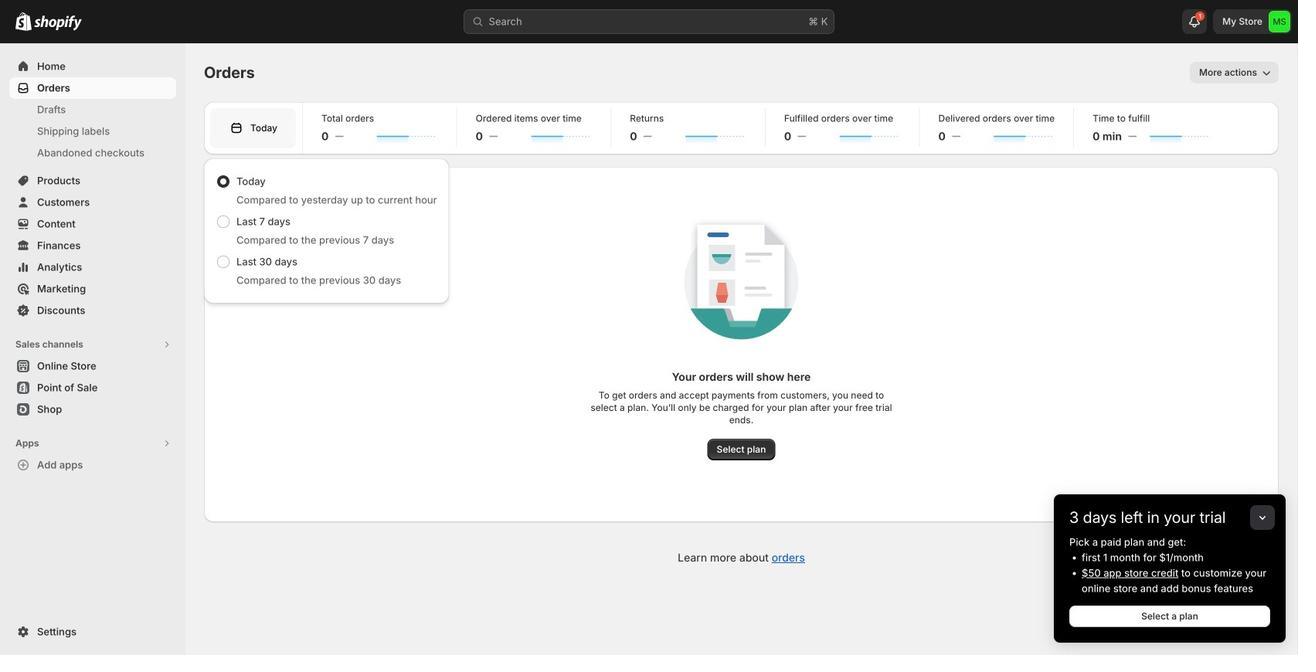Task type: vqa. For each thing, say whether or not it's contained in the screenshot.
My Store icon
yes



Task type: locate. For each thing, give the bounding box(es) containing it.
1 horizontal spatial shopify image
[[34, 15, 82, 31]]

0 horizontal spatial shopify image
[[15, 12, 32, 31]]

shopify image
[[15, 12, 32, 31], [34, 15, 82, 31]]



Task type: describe. For each thing, give the bounding box(es) containing it.
my store image
[[1270, 11, 1291, 32]]



